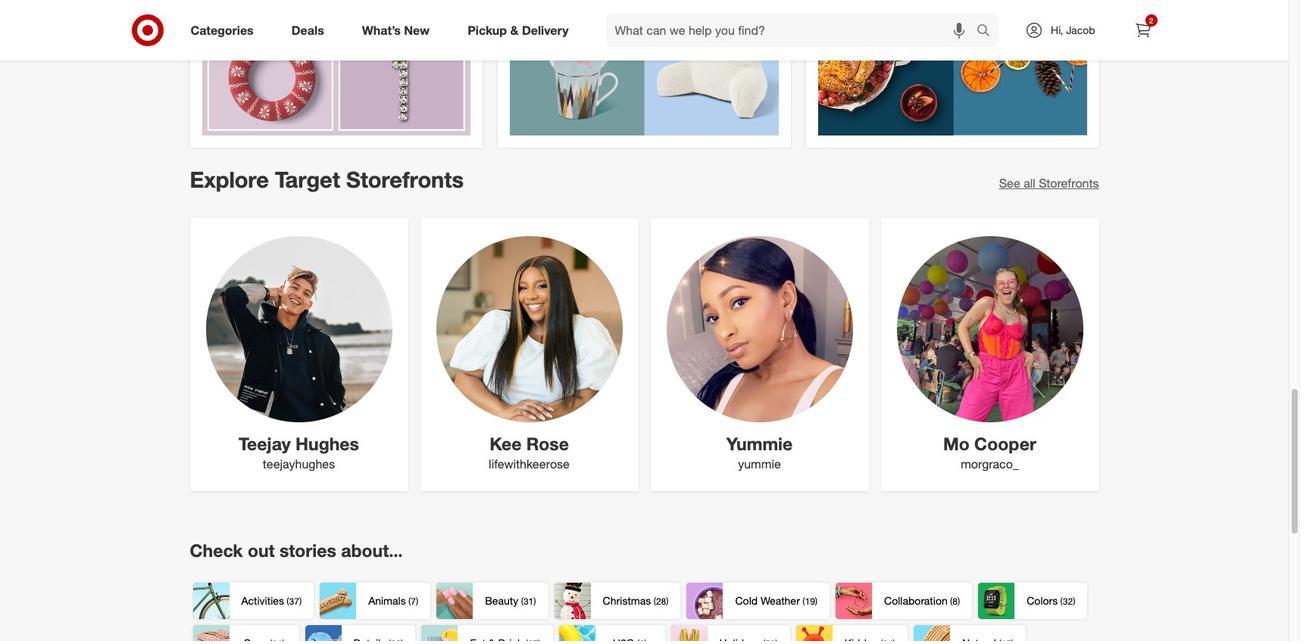 Task type: describe. For each thing, give the bounding box(es) containing it.
jacob
[[1066, 23, 1095, 36]]

storefronts for see all storefronts
[[1039, 176, 1099, 191]]

mo
[[944, 433, 970, 454]]

what's
[[362, 22, 401, 38]]

all
[[1024, 176, 1036, 191]]

2
[[1149, 16, 1154, 25]]

see all storefronts
[[999, 176, 1099, 191]]

) for animals
[[416, 596, 418, 608]]

hi, jacob
[[1051, 23, 1095, 36]]

pickup & delivery link
[[455, 14, 588, 47]]

animals ( 7 )
[[368, 595, 418, 608]]

What can we help you find? suggestions appear below search field
[[606, 14, 981, 47]]

yummie
[[738, 457, 781, 472]]

explore
[[190, 166, 269, 194]]

extra soothing self-care ideas for the coziest night in. image
[[510, 0, 779, 136]]

about...
[[341, 541, 403, 562]]

beauty ( 31 )
[[485, 595, 536, 608]]

cold
[[735, 595, 758, 608]]

) for christmas
[[666, 596, 669, 608]]

( for animals
[[408, 596, 411, 608]]

deals
[[292, 22, 324, 38]]

categories
[[191, 22, 254, 38]]

weather
[[761, 595, 800, 608]]

explore target storefronts
[[190, 166, 464, 194]]

teejay
[[239, 433, 291, 454]]

animals
[[368, 595, 406, 608]]

yummie
[[727, 433, 793, 454]]

check
[[190, 541, 243, 562]]

kee
[[490, 433, 522, 454]]

28
[[656, 596, 666, 608]]

7
[[411, 596, 416, 608]]

collaboration ( 8 )
[[884, 595, 960, 608]]

deals link
[[279, 14, 343, 47]]

what's new link
[[349, 14, 449, 47]]

hughes
[[296, 433, 359, 454]]

categories link
[[178, 14, 273, 47]]

yummie yummie
[[727, 433, 793, 472]]

christmas ( 28 )
[[603, 595, 669, 608]]

cooper
[[975, 433, 1037, 454]]

kee rose lifewithkeerose
[[489, 433, 570, 472]]

soul-warming ways to embrace the darkness of the solstice. image
[[818, 0, 1087, 136]]

2 link
[[1127, 14, 1160, 47]]

lifewithkeerose
[[489, 457, 570, 472]]

31
[[524, 596, 534, 608]]

colors ( 32 )
[[1027, 595, 1076, 608]]

( for collaboration
[[950, 596, 953, 608]]

christmas
[[603, 595, 651, 608]]

activities ( 37 )
[[241, 595, 302, 608]]

teejayhughes
[[263, 457, 335, 472]]



Task type: vqa. For each thing, say whether or not it's contained in the screenshot.


Task type: locate. For each thing, give the bounding box(es) containing it.
3 profile image for creator image from the left
[[667, 236, 853, 423]]

( for christmas
[[654, 596, 656, 608]]

5 ) from the left
[[815, 596, 818, 608]]

rose
[[527, 433, 569, 454]]

target
[[275, 166, 340, 194]]

1 ) from the left
[[299, 596, 302, 608]]

check out stories about...
[[190, 541, 403, 562]]

profile image for creator image for kee
[[436, 236, 623, 423]]

19
[[805, 596, 815, 608]]

) for colors
[[1073, 596, 1076, 608]]

( right colors
[[1061, 596, 1063, 608]]

37
[[289, 596, 299, 608]]

7 ) from the left
[[1073, 596, 1076, 608]]

teejay hughes teejayhughes
[[239, 433, 359, 472]]

3 ) from the left
[[534, 596, 536, 608]]

( inside cold weather ( 19 )
[[803, 596, 805, 608]]

2 ) from the left
[[416, 596, 418, 608]]

stories
[[280, 541, 336, 562]]

collaboration
[[884, 595, 948, 608]]

) right activities at left
[[299, 596, 302, 608]]

( inside christmas ( 28 )
[[654, 596, 656, 608]]

) inside colors ( 32 )
[[1073, 596, 1076, 608]]

(
[[287, 596, 289, 608], [408, 596, 411, 608], [521, 596, 524, 608], [654, 596, 656, 608], [803, 596, 805, 608], [950, 596, 953, 608], [1061, 596, 1063, 608]]

4 ) from the left
[[666, 596, 669, 608]]

) right weather
[[815, 596, 818, 608]]

let's hear it for the bows. image
[[202, 0, 471, 136]]

1 profile image for creator image from the left
[[206, 236, 392, 423]]

new
[[404, 22, 430, 38]]

7 ( from the left
[[1061, 596, 1063, 608]]

( inside beauty ( 31 )
[[521, 596, 524, 608]]

activities
[[241, 595, 284, 608]]

pickup
[[468, 22, 507, 38]]

pickup & delivery
[[468, 22, 569, 38]]

profile image for creator image for teejay
[[206, 236, 392, 423]]

) inside activities ( 37 )
[[299, 596, 302, 608]]

) right animals
[[416, 596, 418, 608]]

( right activities at left
[[287, 596, 289, 608]]

search button
[[970, 14, 1006, 50]]

( for colors
[[1061, 596, 1063, 608]]

( right 'beauty'
[[521, 596, 524, 608]]

0 horizontal spatial storefronts
[[346, 166, 464, 194]]

delivery
[[522, 22, 569, 38]]

what's new
[[362, 22, 430, 38]]

( inside animals ( 7 )
[[408, 596, 411, 608]]

3 ( from the left
[[521, 596, 524, 608]]

( inside collaboration ( 8 )
[[950, 596, 953, 608]]

( for activities
[[287, 596, 289, 608]]

6 ( from the left
[[950, 596, 953, 608]]

32
[[1063, 596, 1073, 608]]

) inside christmas ( 28 )
[[666, 596, 669, 608]]

( inside activities ( 37 )
[[287, 596, 289, 608]]

1 ( from the left
[[287, 596, 289, 608]]

storefronts for explore target storefronts
[[346, 166, 464, 194]]

( for beauty
[[521, 596, 524, 608]]

hi,
[[1051, 23, 1063, 36]]

) right collaboration
[[958, 596, 960, 608]]

( right animals
[[408, 596, 411, 608]]

morgraco_
[[961, 457, 1019, 472]]

8
[[953, 596, 958, 608]]

) right 'beauty'
[[534, 596, 536, 608]]

beauty
[[485, 595, 519, 608]]

out
[[248, 541, 275, 562]]

&
[[510, 22, 519, 38]]

see
[[999, 176, 1021, 191]]

profile image for creator image for mo
[[897, 236, 1083, 423]]

( right christmas
[[654, 596, 656, 608]]

( right weather
[[803, 596, 805, 608]]

5 ( from the left
[[803, 596, 805, 608]]

2 profile image for creator image from the left
[[436, 236, 623, 423]]

( right collaboration
[[950, 596, 953, 608]]

) inside animals ( 7 )
[[416, 596, 418, 608]]

) inside beauty ( 31 )
[[534, 596, 536, 608]]

) inside cold weather ( 19 )
[[815, 596, 818, 608]]

1 horizontal spatial storefronts
[[1039, 176, 1099, 191]]

storefronts
[[346, 166, 464, 194], [1039, 176, 1099, 191]]

) for beauty
[[534, 596, 536, 608]]

search
[[970, 24, 1006, 39]]

4 profile image for creator image from the left
[[897, 236, 1083, 423]]

profile image for creator image for yummie
[[667, 236, 853, 423]]

) for collaboration
[[958, 596, 960, 608]]

) for activities
[[299, 596, 302, 608]]

( inside colors ( 32 )
[[1061, 596, 1063, 608]]

) right christmas
[[666, 596, 669, 608]]

profile image for creator image
[[206, 236, 392, 423], [436, 236, 623, 423], [667, 236, 853, 423], [897, 236, 1083, 423]]

6 ) from the left
[[958, 596, 960, 608]]

) right colors
[[1073, 596, 1076, 608]]

cold weather ( 19 )
[[735, 595, 818, 608]]

colors
[[1027, 595, 1058, 608]]

4 ( from the left
[[654, 596, 656, 608]]

mo cooper morgraco_
[[944, 433, 1037, 472]]

see all storefronts link
[[999, 175, 1099, 193]]

) inside collaboration ( 8 )
[[958, 596, 960, 608]]

2 ( from the left
[[408, 596, 411, 608]]

)
[[299, 596, 302, 608], [416, 596, 418, 608], [534, 596, 536, 608], [666, 596, 669, 608], [815, 596, 818, 608], [958, 596, 960, 608], [1073, 596, 1076, 608]]



